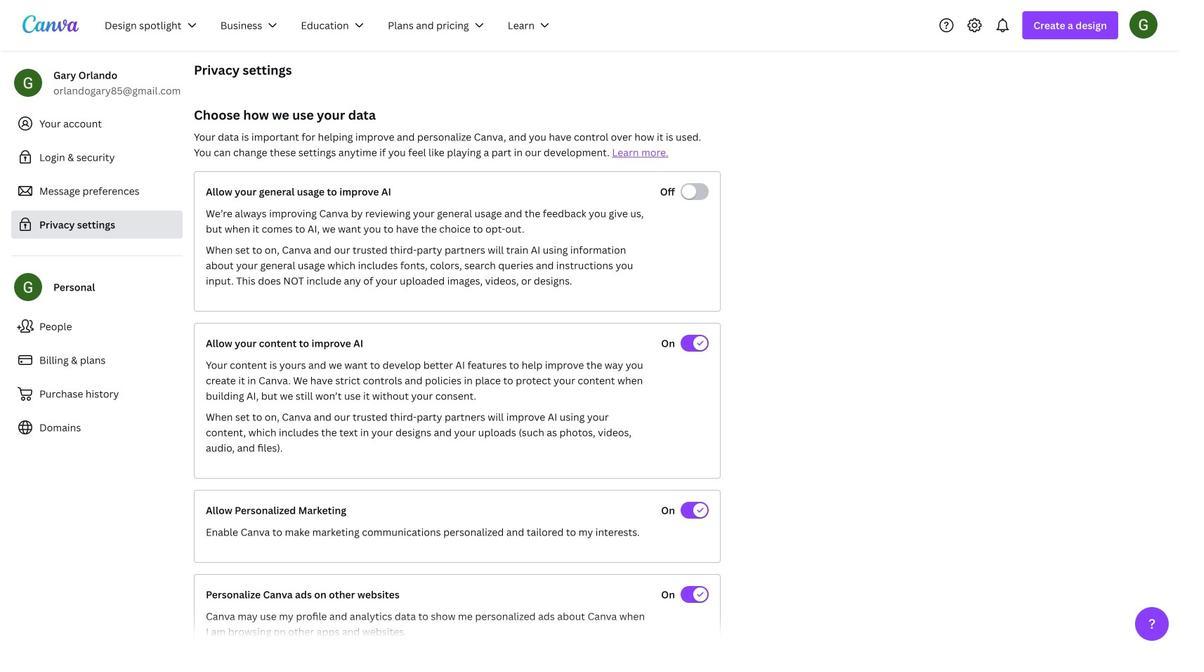 Task type: describe. For each thing, give the bounding box(es) containing it.
gary orlando image
[[1129, 10, 1158, 38]]

top level navigation element
[[96, 11, 564, 39]]



Task type: vqa. For each thing, say whether or not it's contained in the screenshot.
Deselect page button
no



